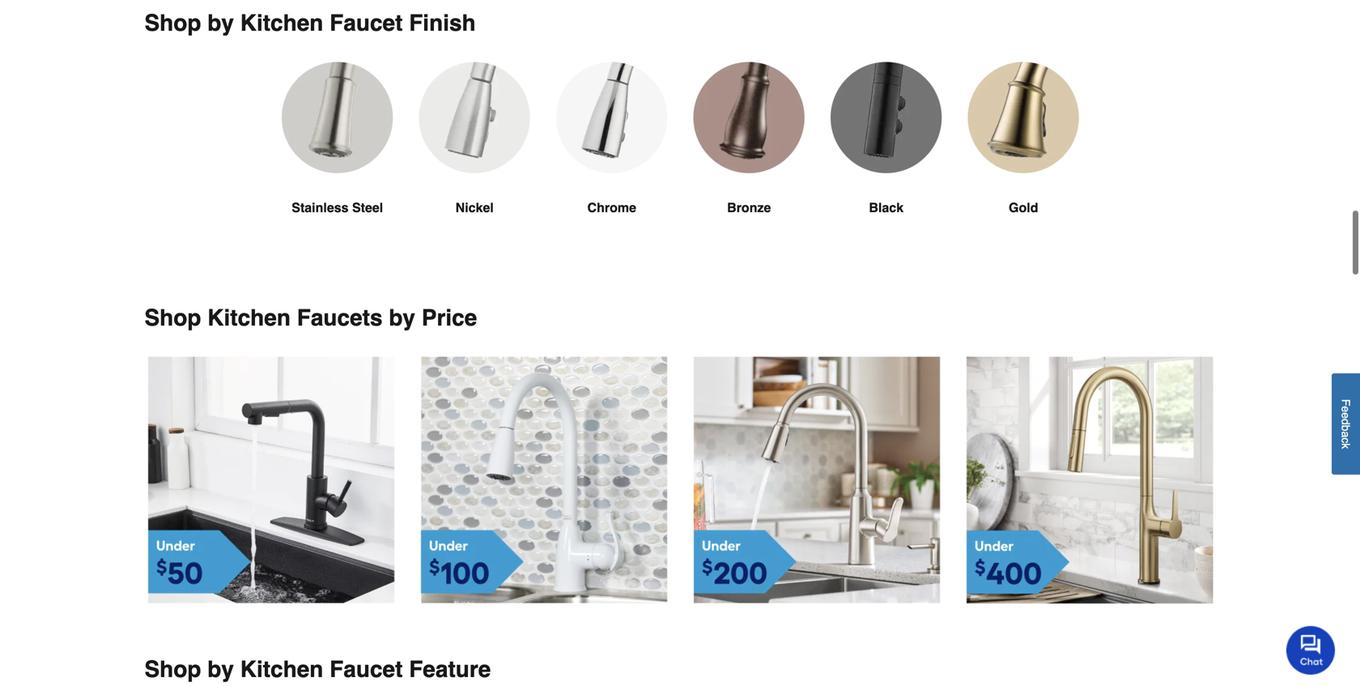 Task type: locate. For each thing, give the bounding box(es) containing it.
f
[[1340, 399, 1353, 406]]

2 vertical spatial kitchen
[[240, 656, 323, 682]]

shop
[[144, 10, 201, 36], [144, 305, 201, 331], [144, 656, 201, 682]]

3 shop from the top
[[144, 656, 201, 682]]

a bronze faucet. image
[[693, 62, 805, 174]]

b
[[1340, 425, 1353, 431]]

a gold faucet. image
[[968, 62, 1079, 174]]

e
[[1340, 406, 1353, 412], [1340, 412, 1353, 419]]

nickel link
[[419, 62, 530, 257]]

2 vertical spatial by
[[207, 656, 234, 682]]

1 vertical spatial shop
[[144, 305, 201, 331]]

chat invite button image
[[1287, 625, 1336, 675]]

shop by kitchen faucet feature
[[144, 656, 491, 682]]

a nickel faucet. image
[[419, 62, 530, 174]]

2 shop from the top
[[144, 305, 201, 331]]

by
[[207, 10, 234, 36], [389, 305, 415, 331], [207, 656, 234, 682]]

shop by kitchen faucet finish
[[144, 10, 476, 36]]

e up d
[[1340, 406, 1353, 412]]

faucet
[[329, 10, 402, 36], [329, 656, 402, 682]]

0 vertical spatial by
[[207, 10, 234, 36]]

by for shop by kitchen faucet finish
[[207, 10, 234, 36]]

2 vertical spatial shop
[[144, 656, 201, 682]]

k
[[1340, 443, 1353, 449]]

shop kitchen faucets by price
[[144, 305, 477, 331]]

black link
[[831, 62, 942, 257]]

1 vertical spatial faucet
[[329, 656, 402, 682]]

gold link
[[968, 62, 1079, 257]]

bronze
[[727, 200, 771, 215]]

chrome
[[587, 200, 636, 215]]

feature
[[409, 656, 491, 682]]

e up b
[[1340, 412, 1353, 419]]

stainless steel link
[[281, 62, 393, 257]]

0 vertical spatial faucet
[[329, 10, 402, 36]]

kitchen
[[240, 10, 323, 36], [207, 305, 290, 331], [240, 656, 323, 682]]

nickel
[[455, 200, 494, 215]]

shop for shop by kitchen faucet feature
[[144, 656, 201, 682]]

0 vertical spatial shop
[[144, 10, 201, 36]]

black
[[869, 200, 904, 215]]

0 vertical spatial kitchen
[[240, 10, 323, 36]]

1 vertical spatial kitchen
[[207, 305, 290, 331]]

1 faucet from the top
[[329, 10, 402, 36]]

f e e d b a c k button
[[1332, 374, 1361, 475]]

1 vertical spatial by
[[389, 305, 415, 331]]

1 shop from the top
[[144, 10, 201, 36]]

2 e from the top
[[1340, 412, 1353, 419]]

2 faucet from the top
[[329, 656, 402, 682]]

faucets
[[297, 305, 382, 331]]

price
[[421, 305, 477, 331]]



Task type: describe. For each thing, give the bounding box(es) containing it.
faucets under $400. image
[[966, 357, 1213, 605]]

kitchen for shop by kitchen faucet feature
[[240, 656, 323, 682]]

faucets under $100. image
[[420, 357, 667, 604]]

stainless steel
[[291, 200, 383, 215]]

a chrome faucet. image
[[556, 62, 667, 174]]

steel
[[352, 200, 383, 215]]

bronze link
[[693, 62, 805, 257]]

shop for shop kitchen faucets by price
[[144, 305, 201, 331]]

c
[[1340, 438, 1353, 443]]

faucet for finish
[[329, 10, 402, 36]]

kitchen for shop by kitchen faucet finish
[[240, 10, 323, 36]]

stainless
[[291, 200, 348, 215]]

finish
[[409, 10, 476, 36]]

a stainless steel faucet. image
[[281, 62, 393, 174]]

by for shop by kitchen faucet feature
[[207, 656, 234, 682]]

chrome link
[[556, 62, 667, 257]]

shop for shop by kitchen faucet finish
[[144, 10, 201, 36]]

a black faucet. image
[[831, 62, 942, 174]]

faucets under $50. image
[[147, 357, 394, 604]]

f e e d b a c k
[[1340, 399, 1353, 449]]

faucet for feature
[[329, 656, 402, 682]]

1 e from the top
[[1340, 406, 1353, 412]]

d
[[1340, 419, 1353, 425]]

faucets under $200. image
[[693, 357, 940, 604]]

gold
[[1009, 200, 1038, 215]]

a
[[1340, 431, 1353, 438]]



Task type: vqa. For each thing, say whether or not it's contained in the screenshot.
Gold link
yes



